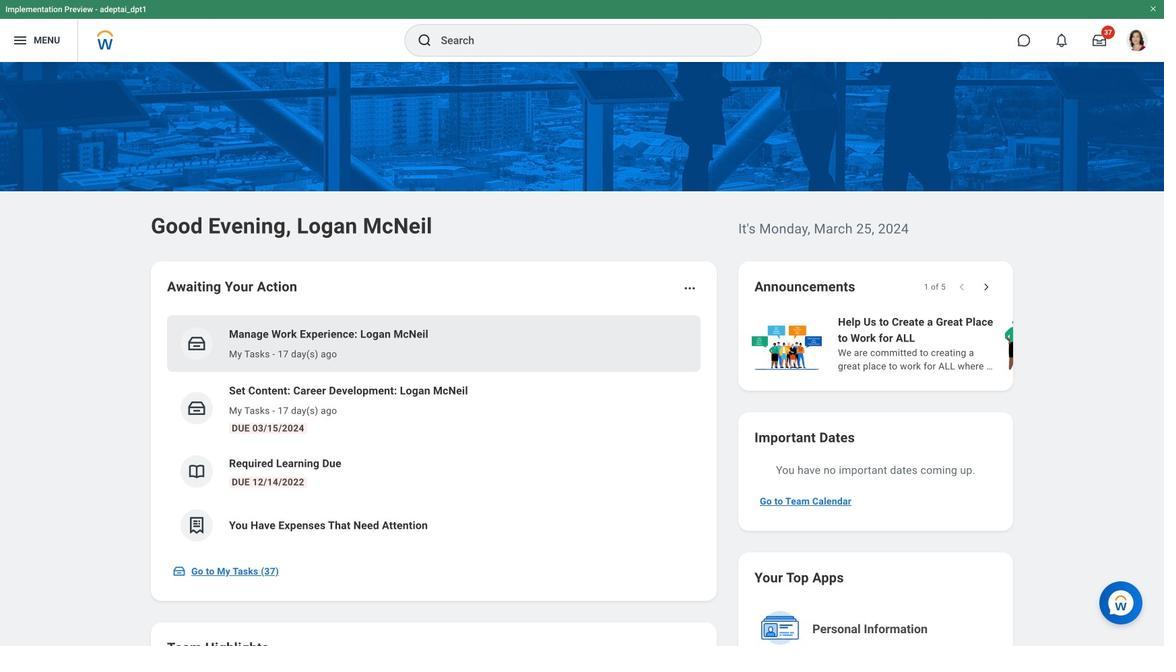 Task type: vqa. For each thing, say whether or not it's contained in the screenshot.
Time
no



Task type: describe. For each thing, give the bounding box(es) containing it.
notifications large image
[[1055, 34, 1069, 47]]

Search Workday  search field
[[441, 26, 733, 55]]

chevron right small image
[[980, 280, 993, 294]]

related actions image
[[683, 282, 697, 295]]

search image
[[417, 32, 433, 49]]

0 vertical spatial inbox image
[[187, 334, 207, 354]]

0 horizontal spatial list
[[167, 315, 701, 553]]

chevron left small image
[[956, 280, 969, 294]]

book open image
[[187, 462, 207, 482]]

inbox large image
[[1093, 34, 1106, 47]]



Task type: locate. For each thing, give the bounding box(es) containing it.
1 vertical spatial inbox image
[[187, 398, 207, 418]]

banner
[[0, 0, 1164, 62]]

main content
[[0, 62, 1164, 646]]

close environment banner image
[[1150, 5, 1158, 13]]

inbox image
[[187, 334, 207, 354], [187, 398, 207, 418], [173, 565, 186, 578]]

list item
[[167, 315, 701, 372]]

2 vertical spatial inbox image
[[173, 565, 186, 578]]

justify image
[[12, 32, 28, 49]]

dashboard expenses image
[[187, 515, 207, 536]]

profile logan mcneil image
[[1127, 30, 1148, 54]]

1 horizontal spatial list
[[749, 313, 1164, 375]]

status
[[924, 282, 946, 292]]

list
[[749, 313, 1164, 375], [167, 315, 701, 553]]



